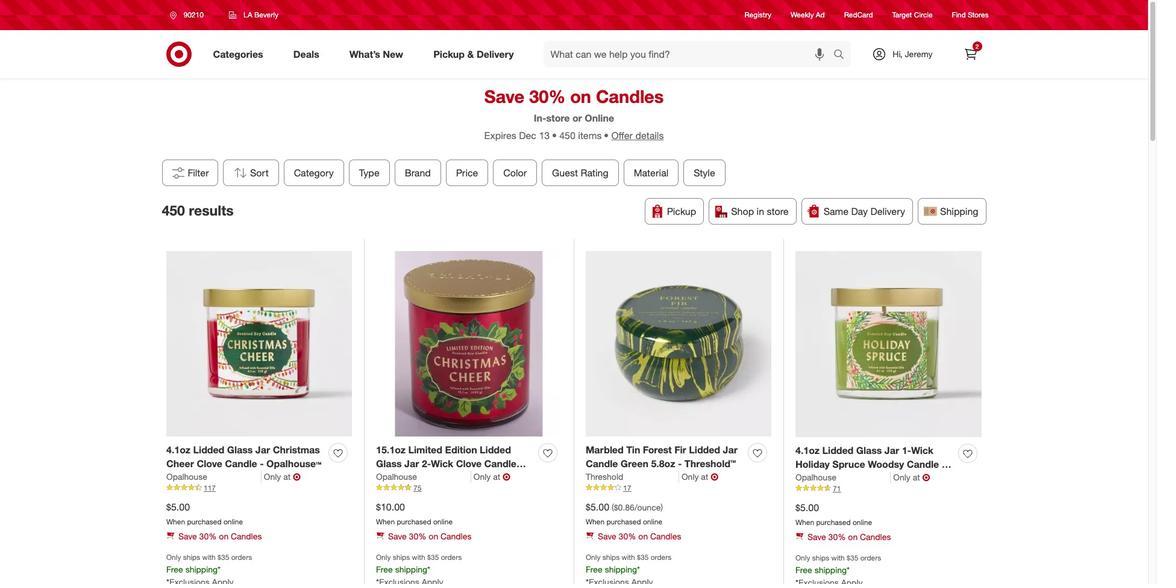 Task type: describe. For each thing, give the bounding box(es) containing it.
wick inside 15.1oz limited edition lidded glass jar 2-wick clove candle christmas cheer - opalhouse™
[[431, 458, 453, 470]]

search
[[828, 49, 857, 61]]

save 30% on candles for wick
[[388, 531, 472, 542]]

store inside save 30% on candles in-store or online
[[546, 112, 570, 124]]

weekly
[[791, 10, 814, 20]]

style
[[694, 167, 715, 179]]

offer details
[[611, 130, 664, 142]]

results
[[189, 202, 234, 219]]

lidded inside 4.1oz lidded glass jar christmas cheer clove candle - opalhouse™
[[193, 444, 224, 456]]

same
[[824, 206, 849, 218]]

offer
[[611, 130, 633, 142]]

target
[[892, 10, 912, 20]]

90210 button
[[162, 4, 216, 26]]

* for spruce
[[847, 565, 850, 575]]

¬ for 15.1oz limited edition lidded glass jar 2-wick clove candle christmas cheer - opalhouse™
[[503, 471, 511, 483]]

category button
[[283, 160, 344, 186]]

what's new link
[[339, 41, 418, 67]]

glass for candle
[[227, 444, 253, 456]]

jar inside 15.1oz limited edition lidded glass jar 2-wick clove candle christmas cheer - opalhouse™
[[404, 458, 419, 470]]

save 30% on candles for spruce
[[808, 532, 891, 542]]

75
[[413, 484, 421, 493]]

$0.86
[[614, 503, 635, 513]]

candles for marbled tin forest fir lidded jar candle green 5.8oz - threshold™
[[650, 531, 681, 542]]

lidded inside 15.1oz limited edition lidded glass jar 2-wick clove candle christmas cheer - opalhouse™
[[480, 444, 511, 456]]

when inside $5.00 ( $0.86 /ounce ) when purchased online
[[586, 518, 605, 527]]

shipping for marbled tin forest fir lidded jar candle green 5.8oz - threshold™
[[605, 565, 637, 575]]

opalhouse for 2-
[[376, 472, 417, 482]]

only ships with $35 orders for 2-
[[376, 553, 462, 562]]

117
[[204, 484, 216, 493]]

guest rating button
[[542, 160, 618, 186]]

expires dec 13
[[484, 130, 550, 142]]

on for 15.1oz limited edition lidded glass jar 2-wick clove candle christmas cheer - opalhouse™
[[429, 531, 438, 542]]

find
[[952, 10, 966, 20]]

weekly ad link
[[791, 10, 825, 20]]

category
[[294, 167, 334, 179]]

30% for marbled tin forest fir lidded jar candle green 5.8oz - threshold™
[[619, 531, 636, 542]]

orders for candle
[[231, 553, 252, 562]]

&
[[467, 48, 474, 60]]

rating
[[580, 167, 608, 179]]

lidded inside the marbled tin forest fir lidded jar candle green 5.8oz - threshold™
[[689, 444, 720, 456]]

search button
[[828, 41, 857, 70]]

opalhouse for holiday
[[796, 472, 836, 483]]

shop in store button
[[709, 198, 797, 225]]

registry
[[745, 10, 771, 20]]

$35 for spruce
[[847, 554, 858, 563]]

circle
[[914, 10, 933, 20]]

woodsy
[[868, 459, 904, 471]]

30% for 15.1oz limited edition lidded glass jar 2-wick clove candle christmas cheer - opalhouse™
[[409, 531, 426, 542]]

with for clove
[[202, 553, 216, 562]]

17
[[623, 484, 631, 493]]

what's new
[[349, 48, 403, 60]]

ships for 4.1oz lidded glass jar 1-wick holiday spruce woodsy candle - opalhouse™
[[812, 554, 829, 563]]

opalhouse™ inside "4.1oz lidded glass jar 1-wick holiday spruce woodsy candle - opalhouse™"
[[796, 472, 851, 484]]

* for wick
[[427, 565, 430, 575]]

71
[[833, 484, 841, 493]]

shop in store
[[731, 206, 789, 218]]

shipping for 15.1oz limited edition lidded glass jar 2-wick clove candle christmas cheer - opalhouse™
[[395, 565, 427, 575]]

450 items
[[559, 130, 602, 142]]

117 link
[[166, 483, 352, 494]]

store inside button
[[767, 206, 789, 218]]

$5.00 for 4.1oz lidded glass jar christmas cheer clove candle - opalhouse™
[[166, 501, 190, 513]]

free for 4.1oz lidded glass jar christmas cheer clove candle - opalhouse™
[[166, 565, 183, 575]]

what's
[[349, 48, 380, 60]]

pickup button
[[645, 198, 704, 225]]

30% for 4.1oz lidded glass jar 1-wick holiday spruce woodsy candle - opalhouse™
[[828, 532, 846, 542]]

$35 for green
[[637, 553, 649, 562]]

delivery for same day delivery
[[871, 206, 905, 218]]

opalhouse for clove
[[166, 472, 207, 482]]

opalhouse™ inside 15.1oz limited edition lidded glass jar 2-wick clove candle christmas cheer - opalhouse™
[[463, 472, 518, 484]]

registry link
[[745, 10, 771, 20]]

4.1oz for 4.1oz lidded glass jar 1-wick holiday spruce woodsy candle - opalhouse™
[[796, 445, 820, 457]]

categories link
[[203, 41, 278, 67]]

find stores
[[952, 10, 989, 20]]

deals
[[293, 48, 319, 60]]

deals link
[[283, 41, 334, 67]]

only ships with $35 orders for candle
[[586, 553, 672, 562]]

only at ¬ for 5.8oz
[[682, 471, 719, 483]]

$5.00 for 4.1oz lidded glass jar 1-wick holiday spruce woodsy candle - opalhouse™
[[796, 502, 819, 514]]

color
[[503, 167, 527, 179]]

candle inside the marbled tin forest fir lidded jar candle green 5.8oz - threshold™
[[586, 458, 618, 470]]

glass for spruce
[[856, 445, 882, 457]]

¬ for 4.1oz lidded glass jar christmas cheer clove candle - opalhouse™
[[293, 471, 301, 483]]

marbled
[[586, 444, 624, 456]]

guest rating
[[552, 167, 608, 179]]

/ounce
[[635, 503, 661, 513]]

delivery for pickup & delivery
[[477, 48, 514, 60]]

clove inside 4.1oz lidded glass jar christmas cheer clove candle - opalhouse™
[[197, 458, 222, 470]]

at for 5.8oz
[[701, 472, 708, 482]]

same day delivery button
[[801, 198, 913, 225]]

only at ¬ for -
[[264, 471, 301, 483]]

threshold
[[586, 472, 623, 482]]

¬ for 4.1oz lidded glass jar 1-wick holiday spruce woodsy candle - opalhouse™
[[922, 472, 930, 484]]

edition
[[445, 444, 477, 456]]

1-
[[902, 445, 911, 457]]

find stores link
[[952, 10, 989, 20]]

candles for 4.1oz lidded glass jar christmas cheer clove candle - opalhouse™
[[231, 531, 262, 542]]

free shipping * for 15.1oz limited edition lidded glass jar 2-wick clove candle christmas cheer - opalhouse™
[[376, 565, 430, 575]]

purchased for holiday
[[816, 518, 851, 527]]

clove inside 15.1oz limited edition lidded glass jar 2-wick clove candle christmas cheer - opalhouse™
[[456, 458, 482, 470]]

save for marbled tin forest fir lidded jar candle green 5.8oz - threshold™
[[598, 531, 616, 542]]

price
[[456, 167, 478, 179]]

day
[[851, 206, 868, 218]]

on for marbled tin forest fir lidded jar candle green 5.8oz - threshold™
[[638, 531, 648, 542]]

marbled tin forest fir lidded jar candle green 5.8oz - threshold™
[[586, 444, 738, 470]]

or
[[573, 112, 582, 124]]

15.1oz limited edition lidded glass jar 2-wick clove candle christmas cheer - opalhouse™ link
[[376, 444, 533, 484]]

ships for marbled tin forest fir lidded jar candle green 5.8oz - threshold™
[[603, 553, 620, 562]]

sort button
[[223, 160, 279, 186]]

beverly
[[254, 10, 278, 19]]

2 link
[[957, 41, 984, 67]]

candles for 15.1oz limited edition lidded glass jar 2-wick clove candle christmas cheer - opalhouse™
[[441, 531, 472, 542]]

only at ¬ for woodsy
[[893, 472, 930, 484]]

opalhouse™ inside 4.1oz lidded glass jar christmas cheer clove candle - opalhouse™
[[266, 458, 321, 470]]

$10.00 when purchased online
[[376, 501, 453, 527]]

hi, jeremy
[[893, 49, 933, 59]]

items
[[578, 130, 602, 142]]

orders for spruce
[[860, 554, 881, 563]]

)
[[661, 503, 663, 513]]

threshold™
[[685, 458, 736, 470]]

with for 2-
[[412, 553, 425, 562]]

save 30% on candles in-store or online
[[484, 86, 664, 124]]

when for 15.1oz limited edition lidded glass jar 2-wick clove candle christmas cheer - opalhouse™
[[376, 518, 395, 527]]

4.1oz lidded glass jar 1-wick holiday spruce woodsy candle - opalhouse™ link
[[796, 444, 953, 484]]

pickup for pickup
[[667, 206, 696, 218]]

candle inside "4.1oz lidded glass jar 1-wick holiday spruce woodsy candle - opalhouse™"
[[907, 459, 939, 471]]

opalhouse link for clove
[[166, 471, 261, 483]]

on inside save 30% on candles in-store or online
[[570, 86, 591, 107]]

shipping button
[[918, 198, 986, 225]]

4.1oz for 4.1oz lidded glass jar christmas cheer clove candle - opalhouse™
[[166, 444, 190, 456]]

What can we help you find? suggestions appear below search field
[[543, 41, 837, 67]]

shipping for 4.1oz lidded glass jar christmas cheer clove candle - opalhouse™
[[185, 565, 218, 575]]



Task type: locate. For each thing, give the bounding box(es) containing it.
save 30% on candles down $10.00 when purchased online
[[388, 531, 472, 542]]

1 horizontal spatial store
[[767, 206, 789, 218]]

cheer inside 15.1oz limited edition lidded glass jar 2-wick clove candle christmas cheer - opalhouse™
[[426, 472, 454, 484]]

christmas down the 15.1oz in the left bottom of the page
[[376, 472, 423, 484]]

1 horizontal spatial $5.00 when purchased online
[[796, 502, 872, 527]]

1 vertical spatial store
[[767, 206, 789, 218]]

shipping
[[185, 565, 218, 575], [395, 565, 427, 575], [605, 565, 637, 575], [815, 565, 847, 575]]

71 link
[[796, 484, 982, 494]]

0 horizontal spatial delivery
[[477, 48, 514, 60]]

lidded up the spruce
[[822, 445, 854, 457]]

stores
[[968, 10, 989, 20]]

free
[[166, 565, 183, 575], [376, 565, 393, 575], [586, 565, 603, 575], [796, 565, 812, 575]]

$35 for wick
[[427, 553, 439, 562]]

4.1oz lidded glass jar 1-wick holiday spruce woodsy candle - opalhouse™ image
[[796, 251, 982, 437], [796, 251, 982, 437]]

when for 4.1oz lidded glass jar 1-wick holiday spruce woodsy candle - opalhouse™
[[796, 518, 814, 527]]

store right in
[[767, 206, 789, 218]]

purchased for 2-
[[397, 518, 431, 527]]

5.8oz
[[651, 458, 675, 470]]

free shipping *
[[166, 565, 221, 575], [376, 565, 430, 575], [586, 565, 640, 575], [796, 565, 850, 575]]

online inside $5.00 ( $0.86 /ounce ) when purchased online
[[643, 518, 662, 527]]

lidded up threshold™
[[689, 444, 720, 456]]

candle down 1-
[[907, 459, 939, 471]]

candle up the threshold
[[586, 458, 618, 470]]

marbled tin forest fir lidded jar candle green 5.8oz - threshold™ image
[[586, 251, 771, 437], [586, 251, 771, 437]]

$5.00 inside $5.00 ( $0.86 /ounce ) when purchased online
[[586, 501, 609, 513]]

purchased down 117
[[187, 518, 222, 527]]

la
[[243, 10, 252, 19]]

save 30% on candles down 117
[[178, 531, 262, 542]]

1 clove from the left
[[197, 458, 222, 470]]

opalhouse link up 71
[[796, 472, 891, 484]]

save
[[484, 86, 524, 107], [178, 531, 197, 542], [388, 531, 407, 542], [598, 531, 616, 542], [808, 532, 826, 542]]

guest
[[552, 167, 578, 179]]

*
[[218, 565, 221, 575], [427, 565, 430, 575], [637, 565, 640, 575], [847, 565, 850, 575]]

hi,
[[893, 49, 903, 59]]

0 horizontal spatial cheer
[[166, 458, 194, 470]]

save for 4.1oz lidded glass jar christmas cheer clove candle - opalhouse™
[[178, 531, 197, 542]]

1 vertical spatial pickup
[[667, 206, 696, 218]]

material button
[[623, 160, 679, 186]]

jar inside 4.1oz lidded glass jar christmas cheer clove candle - opalhouse™
[[255, 444, 270, 456]]

style button
[[683, 160, 725, 186]]

save 30% on candles down 71
[[808, 532, 891, 542]]

4.1oz lidded glass jar christmas cheer clove candle - opalhouse™ image
[[166, 251, 352, 437], [166, 251, 352, 437]]

purchased
[[187, 518, 222, 527], [397, 518, 431, 527], [607, 518, 641, 527], [816, 518, 851, 527]]

at up 75 'link'
[[493, 472, 500, 482]]

1 horizontal spatial christmas
[[376, 472, 423, 484]]

online
[[585, 112, 614, 124]]

save for 4.1oz lidded glass jar 1-wick holiday spruce woodsy candle - opalhouse™
[[808, 532, 826, 542]]

on for 4.1oz lidded glass jar 1-wick holiday spruce woodsy candle - opalhouse™
[[848, 532, 858, 542]]

0 horizontal spatial $5.00
[[166, 501, 190, 513]]

christmas up '117' link
[[273, 444, 320, 456]]

target circle link
[[892, 10, 933, 20]]

online down /ounce
[[643, 518, 662, 527]]

save 30% on candles for green
[[598, 531, 681, 542]]

orders
[[231, 553, 252, 562], [441, 553, 462, 562], [651, 553, 672, 562], [860, 554, 881, 563]]

price button
[[446, 160, 488, 186]]

at for clove
[[493, 472, 500, 482]]

450 for 450 items
[[559, 130, 575, 142]]

on for 4.1oz lidded glass jar christmas cheer clove candle - opalhouse™
[[219, 531, 229, 542]]

glass down the 15.1oz in the left bottom of the page
[[376, 458, 402, 470]]

pickup & delivery
[[433, 48, 514, 60]]

at down threshold™
[[701, 472, 708, 482]]

new
[[383, 48, 403, 60]]

shipping for 4.1oz lidded glass jar 1-wick holiday spruce woodsy candle - opalhouse™
[[815, 565, 847, 575]]

4.1oz lidded glass jar christmas cheer clove candle - opalhouse™
[[166, 444, 321, 470]]

$5.00 ( $0.86 /ounce ) when purchased online
[[586, 501, 663, 527]]

opalhouse link up 75
[[376, 471, 471, 483]]

wick up 71 link
[[911, 445, 934, 457]]

type button
[[349, 160, 390, 186]]

candles for 4.1oz lidded glass jar 1-wick holiday spruce woodsy candle - opalhouse™
[[860, 532, 891, 542]]

christmas inside 15.1oz limited edition lidded glass jar 2-wick clove candle christmas cheer - opalhouse™
[[376, 472, 423, 484]]

glass up '117' link
[[227, 444, 253, 456]]

pickup inside button
[[667, 206, 696, 218]]

$5.00 when purchased online for clove
[[166, 501, 243, 527]]

candle up 75 'link'
[[484, 458, 516, 470]]

at up '117' link
[[283, 472, 291, 482]]

purchased down the $10.00
[[397, 518, 431, 527]]

glass inside "4.1oz lidded glass jar 1-wick holiday spruce woodsy candle - opalhouse™"
[[856, 445, 882, 457]]

glass inside 15.1oz limited edition lidded glass jar 2-wick clove candle christmas cheer - opalhouse™
[[376, 458, 402, 470]]

2-
[[422, 458, 431, 470]]

opalhouse™ down holiday
[[796, 472, 851, 484]]

0 horizontal spatial christmas
[[273, 444, 320, 456]]

candles up online
[[596, 86, 664, 107]]

threshold link
[[586, 471, 679, 483]]

75 link
[[376, 483, 562, 494]]

$5.00 when purchased online down 71
[[796, 502, 872, 527]]

online down '117' link
[[224, 518, 243, 527]]

on down /ounce
[[638, 531, 648, 542]]

jeremy
[[905, 49, 933, 59]]

candles down 71 link
[[860, 532, 891, 542]]

limited
[[408, 444, 442, 456]]

at for -
[[283, 472, 291, 482]]

1 horizontal spatial glass
[[376, 458, 402, 470]]

0 horizontal spatial clove
[[197, 458, 222, 470]]

purchased inside $5.00 ( $0.86 /ounce ) when purchased online
[[607, 518, 641, 527]]

1 horizontal spatial delivery
[[871, 206, 905, 218]]

30%
[[529, 86, 565, 107], [199, 531, 217, 542], [409, 531, 426, 542], [619, 531, 636, 542], [828, 532, 846, 542]]

pickup down style
[[667, 206, 696, 218]]

opalhouse up 117
[[166, 472, 207, 482]]

450 for 450 results
[[162, 202, 185, 219]]

at for woodsy
[[913, 472, 920, 483]]

purchased down 71
[[816, 518, 851, 527]]

glass up 'woodsy'
[[856, 445, 882, 457]]

filter button
[[162, 160, 218, 186]]

tin
[[626, 444, 640, 456]]

free for 15.1oz limited edition lidded glass jar 2-wick clove candle christmas cheer - opalhouse™
[[376, 565, 393, 575]]

lidded inside "4.1oz lidded glass jar 1-wick holiday spruce woodsy candle - opalhouse™"
[[822, 445, 854, 457]]

only at ¬ down threshold™
[[682, 471, 719, 483]]

redcard link
[[844, 10, 873, 20]]

ships for 4.1oz lidded glass jar christmas cheer clove candle - opalhouse™
[[183, 553, 200, 562]]

0 vertical spatial delivery
[[477, 48, 514, 60]]

opalhouse link for holiday
[[796, 472, 891, 484]]

- down fir
[[678, 458, 682, 470]]

13
[[539, 130, 550, 142]]

candles
[[596, 86, 664, 107], [231, 531, 262, 542], [441, 531, 472, 542], [650, 531, 681, 542], [860, 532, 891, 542]]

details
[[635, 130, 664, 142]]

1 horizontal spatial clove
[[456, 458, 482, 470]]

opalhouse™ up '117' link
[[266, 458, 321, 470]]

2
[[976, 43, 979, 50]]

90210
[[184, 10, 204, 19]]

pickup for pickup & delivery
[[433, 48, 465, 60]]

1 horizontal spatial opalhouse
[[376, 472, 417, 482]]

0 vertical spatial christmas
[[273, 444, 320, 456]]

0 vertical spatial wick
[[911, 445, 934, 457]]

orders for green
[[651, 553, 672, 562]]

wick inside "4.1oz lidded glass jar 1-wick holiday spruce woodsy candle - opalhouse™"
[[911, 445, 934, 457]]

wick
[[911, 445, 934, 457], [431, 458, 453, 470]]

30% down $5.00 ( $0.86 /ounce ) when purchased online
[[619, 531, 636, 542]]

only
[[264, 472, 281, 482], [474, 472, 491, 482], [682, 472, 699, 482], [893, 472, 910, 483], [166, 553, 181, 562], [376, 553, 391, 562], [586, 553, 601, 562], [796, 554, 810, 563]]

$10.00
[[376, 501, 405, 513]]

jar inside "4.1oz lidded glass jar 1-wick holiday spruce woodsy candle - opalhouse™"
[[885, 445, 899, 457]]

$5.00 when purchased online for holiday
[[796, 502, 872, 527]]

cheer inside 4.1oz lidded glass jar christmas cheer clove candle - opalhouse™
[[166, 458, 194, 470]]

wick down limited
[[431, 458, 453, 470]]

450 results
[[162, 202, 234, 219]]

1 horizontal spatial 4.1oz
[[796, 445, 820, 457]]

orders for wick
[[441, 553, 462, 562]]

online for holiday
[[853, 518, 872, 527]]

free shipping * for 4.1oz lidded glass jar christmas cheer clove candle - opalhouse™
[[166, 565, 221, 575]]

on down 71 link
[[848, 532, 858, 542]]

only at ¬ down 4.1oz lidded glass jar christmas cheer clove candle - opalhouse™
[[264, 471, 301, 483]]

2 horizontal spatial opalhouse™
[[796, 472, 851, 484]]

marbled tin forest fir lidded jar candle green 5.8oz - threshold™ link
[[586, 444, 743, 471]]

30% down 117
[[199, 531, 217, 542]]

only ships with $35 orders for holiday
[[796, 554, 881, 563]]

30% inside save 30% on candles in-store or online
[[529, 86, 565, 107]]

- right 'woodsy'
[[942, 459, 946, 471]]

purchased inside $10.00 when purchased online
[[397, 518, 431, 527]]

0 horizontal spatial 4.1oz
[[166, 444, 190, 456]]

0 vertical spatial pickup
[[433, 48, 465, 60]]

purchased down $0.86
[[607, 518, 641, 527]]

4.1oz inside 4.1oz lidded glass jar christmas cheer clove candle - opalhouse™
[[166, 444, 190, 456]]

- up '117' link
[[260, 458, 264, 470]]

on up or
[[570, 86, 591, 107]]

0 vertical spatial cheer
[[166, 458, 194, 470]]

0 horizontal spatial $5.00 when purchased online
[[166, 501, 243, 527]]

2 horizontal spatial opalhouse
[[796, 472, 836, 483]]

when inside $10.00 when purchased online
[[376, 518, 395, 527]]

$5.00 when purchased online down 117
[[166, 501, 243, 527]]

categories
[[213, 48, 263, 60]]

1 horizontal spatial pickup
[[667, 206, 696, 218]]

brand button
[[394, 160, 441, 186]]

only ships with $35 orders for clove
[[166, 553, 252, 562]]

jar left 1-
[[885, 445, 899, 457]]

* for candle
[[218, 565, 221, 575]]

la beverly button
[[221, 4, 286, 26]]

opalhouse link up 117
[[166, 471, 261, 483]]

clove up 117
[[197, 458, 222, 470]]

lidded right edition
[[480, 444, 511, 456]]

candles inside save 30% on candles in-store or online
[[596, 86, 664, 107]]

30% down 71
[[828, 532, 846, 542]]

christmas inside 4.1oz lidded glass jar christmas cheer clove candle - opalhouse™
[[273, 444, 320, 456]]

* for green
[[637, 565, 640, 575]]

delivery right the '&'
[[477, 48, 514, 60]]

fir
[[674, 444, 686, 456]]

type
[[359, 167, 379, 179]]

candle inside 4.1oz lidded glass jar christmas cheer clove candle - opalhouse™
[[225, 458, 257, 470]]

online for 2-
[[433, 518, 453, 527]]

jar up '117' link
[[255, 444, 270, 456]]

free shipping * for marbled tin forest fir lidded jar candle green 5.8oz - threshold™
[[586, 565, 640, 575]]

clove down edition
[[456, 458, 482, 470]]

store left or
[[546, 112, 570, 124]]

2 clove from the left
[[456, 458, 482, 470]]

-
[[260, 458, 264, 470], [678, 458, 682, 470], [942, 459, 946, 471], [456, 472, 460, 484]]

450 down or
[[559, 130, 575, 142]]

at up 71 link
[[913, 472, 920, 483]]

save 30% on candles for candle
[[178, 531, 262, 542]]

on down $10.00 when purchased online
[[429, 531, 438, 542]]

opalhouse™ down edition
[[463, 472, 518, 484]]

1 horizontal spatial opalhouse link
[[376, 471, 471, 483]]

1 vertical spatial christmas
[[376, 472, 423, 484]]

0 horizontal spatial opalhouse link
[[166, 471, 261, 483]]

with for holiday
[[831, 554, 845, 563]]

1 vertical spatial 450
[[162, 202, 185, 219]]

holiday
[[796, 459, 830, 471]]

jar inside the marbled tin forest fir lidded jar candle green 5.8oz - threshold™
[[723, 444, 738, 456]]

2 horizontal spatial glass
[[856, 445, 882, 457]]

ships for 15.1oz limited edition lidded glass jar 2-wick clove candle christmas cheer - opalhouse™
[[393, 553, 410, 562]]

online down 75 'link'
[[433, 518, 453, 527]]

4.1oz inside "4.1oz lidded glass jar 1-wick holiday spruce woodsy candle - opalhouse™"
[[796, 445, 820, 457]]

30% up the in-
[[529, 86, 565, 107]]

material
[[634, 167, 668, 179]]

free for 4.1oz lidded glass jar 1-wick holiday spruce woodsy candle - opalhouse™
[[796, 565, 812, 575]]

save inside save 30% on candles in-store or online
[[484, 86, 524, 107]]

delivery inside button
[[871, 206, 905, 218]]

expires
[[484, 130, 516, 142]]

0 horizontal spatial store
[[546, 112, 570, 124]]

1 horizontal spatial wick
[[911, 445, 934, 457]]

- inside "4.1oz lidded glass jar 1-wick holiday spruce woodsy candle - opalhouse™"
[[942, 459, 946, 471]]

with for candle
[[622, 553, 635, 562]]

redcard
[[844, 10, 873, 20]]

only at ¬ down edition
[[474, 471, 511, 483]]

pickup
[[433, 48, 465, 60], [667, 206, 696, 218]]

0 horizontal spatial opalhouse
[[166, 472, 207, 482]]

when for 4.1oz lidded glass jar christmas cheer clove candle - opalhouse™
[[166, 518, 185, 527]]

on down '117' link
[[219, 531, 229, 542]]

1 horizontal spatial opalhouse™
[[463, 472, 518, 484]]

target circle
[[892, 10, 933, 20]]

¬ for marbled tin forest fir lidded jar candle green 5.8oz - threshold™
[[711, 471, 719, 483]]

0 horizontal spatial 450
[[162, 202, 185, 219]]

online for clove
[[224, 518, 243, 527]]

candles down )
[[650, 531, 681, 542]]

$5.00 for marbled tin forest fir lidded jar candle green 5.8oz - threshold™
[[586, 501, 609, 513]]

2 horizontal spatial $5.00
[[796, 502, 819, 514]]

1 vertical spatial wick
[[431, 458, 453, 470]]

17 link
[[586, 483, 771, 494]]

spruce
[[832, 459, 865, 471]]

- inside 4.1oz lidded glass jar christmas cheer clove candle - opalhouse™
[[260, 458, 264, 470]]

opalhouse link for 2-
[[376, 471, 471, 483]]

in-
[[534, 112, 546, 124]]

opalhouse down holiday
[[796, 472, 836, 483]]

0 horizontal spatial wick
[[431, 458, 453, 470]]

1 horizontal spatial cheer
[[426, 472, 454, 484]]

online down 71 link
[[853, 518, 872, 527]]

pickup left the '&'
[[433, 48, 465, 60]]

$5.00
[[166, 501, 190, 513], [586, 501, 609, 513], [796, 502, 819, 514]]

store
[[546, 112, 570, 124], [767, 206, 789, 218]]

450 left 'results'
[[162, 202, 185, 219]]

save 30% on candles down $5.00 ( $0.86 /ounce ) when purchased online
[[598, 531, 681, 542]]

- down edition
[[456, 472, 460, 484]]

save for 15.1oz limited edition lidded glass jar 2-wick clove candle christmas cheer - opalhouse™
[[388, 531, 407, 542]]

0 horizontal spatial opalhouse™
[[266, 458, 321, 470]]

lidded up 117
[[193, 444, 224, 456]]

candles down $10.00 when purchased online
[[441, 531, 472, 542]]

online inside $10.00 when purchased online
[[433, 518, 453, 527]]

1 horizontal spatial 450
[[559, 130, 575, 142]]

at
[[283, 472, 291, 482], [493, 472, 500, 482], [701, 472, 708, 482], [913, 472, 920, 483]]

0 horizontal spatial glass
[[227, 444, 253, 456]]

forest
[[643, 444, 672, 456]]

0 vertical spatial store
[[546, 112, 570, 124]]

green
[[621, 458, 648, 470]]

free for marbled tin forest fir lidded jar candle green 5.8oz - threshold™
[[586, 565, 603, 575]]

1 horizontal spatial $5.00
[[586, 501, 609, 513]]

15.1oz limited edition lidded glass jar 2-wick clove candle christmas cheer - opalhouse™ image
[[376, 251, 562, 437]]

offer details button
[[602, 129, 664, 143]]

candles down '117' link
[[231, 531, 262, 542]]

4.1oz lidded glass jar christmas cheer clove candle - opalhouse™ link
[[166, 444, 324, 471]]

0 horizontal spatial pickup
[[433, 48, 465, 60]]

30% for 4.1oz lidded glass jar christmas cheer clove candle - opalhouse™
[[199, 531, 217, 542]]

only at ¬ for clove
[[474, 471, 511, 483]]

opalhouse up 75
[[376, 472, 417, 482]]

when
[[166, 518, 185, 527], [376, 518, 395, 527], [586, 518, 605, 527], [796, 518, 814, 527]]

$35 for candle
[[218, 553, 229, 562]]

delivery right day
[[871, 206, 905, 218]]

clove
[[197, 458, 222, 470], [456, 458, 482, 470]]

4.1oz lidded glass jar 1-wick holiday spruce woodsy candle - opalhouse™
[[796, 445, 946, 484]]

jar left 2-
[[404, 458, 419, 470]]

sort
[[250, 167, 268, 179]]

purchased for clove
[[187, 518, 222, 527]]

1 vertical spatial delivery
[[871, 206, 905, 218]]

30% down $10.00 when purchased online
[[409, 531, 426, 542]]

glass inside 4.1oz lidded glass jar christmas cheer clove candle - opalhouse™
[[227, 444, 253, 456]]

free shipping * for 4.1oz lidded glass jar 1-wick holiday spruce woodsy candle - opalhouse™
[[796, 565, 850, 575]]

- inside the marbled tin forest fir lidded jar candle green 5.8oz - threshold™
[[678, 458, 682, 470]]

1 vertical spatial cheer
[[426, 472, 454, 484]]

la beverly
[[243, 10, 278, 19]]

jar up threshold™
[[723, 444, 738, 456]]

in
[[757, 206, 764, 218]]

color button
[[493, 160, 537, 186]]

jar
[[255, 444, 270, 456], [723, 444, 738, 456], [885, 445, 899, 457], [404, 458, 419, 470]]

candle up '117' link
[[225, 458, 257, 470]]

0 vertical spatial 450
[[559, 130, 575, 142]]

only at ¬ down 1-
[[893, 472, 930, 484]]

- inside 15.1oz limited edition lidded glass jar 2-wick clove candle christmas cheer - opalhouse™
[[456, 472, 460, 484]]

2 horizontal spatial opalhouse link
[[796, 472, 891, 484]]

candle inside 15.1oz limited edition lidded glass jar 2-wick clove candle christmas cheer - opalhouse™
[[484, 458, 516, 470]]



Task type: vqa. For each thing, say whether or not it's contained in the screenshot.
"4.1OZ" in 4.1oz Lidded Glass Jar Christmas Cheer Clove Candle - Opalhouse™
yes



